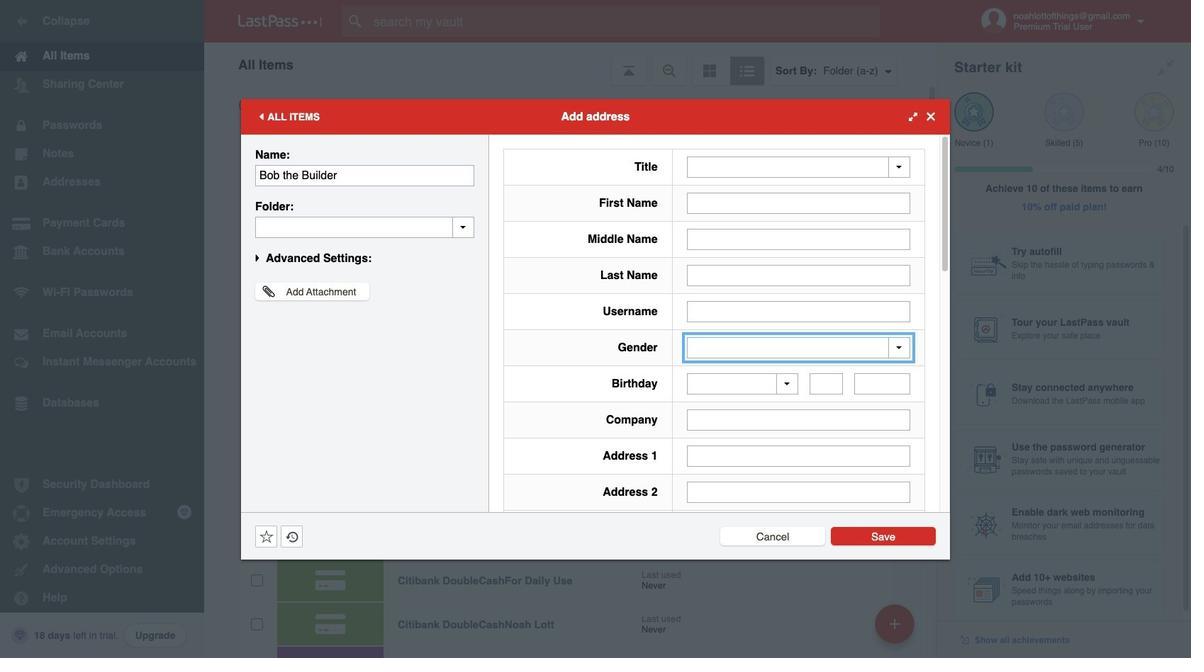 Task type: describe. For each thing, give the bounding box(es) containing it.
search my vault text field
[[342, 6, 909, 37]]

vault options navigation
[[204, 43, 938, 85]]

lastpass image
[[238, 15, 322, 28]]

Search search field
[[342, 6, 909, 37]]



Task type: locate. For each thing, give the bounding box(es) containing it.
None text field
[[255, 217, 475, 238], [687, 301, 911, 322], [687, 482, 911, 504], [255, 217, 475, 238], [687, 301, 911, 322], [687, 482, 911, 504]]

new item navigation
[[870, 601, 923, 659]]

None text field
[[255, 165, 475, 186], [687, 193, 911, 214], [687, 229, 911, 250], [687, 265, 911, 286], [810, 374, 844, 395], [855, 374, 911, 395], [687, 410, 911, 431], [687, 446, 911, 467], [255, 165, 475, 186], [687, 193, 911, 214], [687, 229, 911, 250], [687, 265, 911, 286], [810, 374, 844, 395], [855, 374, 911, 395], [687, 410, 911, 431], [687, 446, 911, 467]]

main navigation navigation
[[0, 0, 204, 659]]

dialog
[[241, 99, 950, 659]]

new item image
[[890, 620, 900, 629]]



